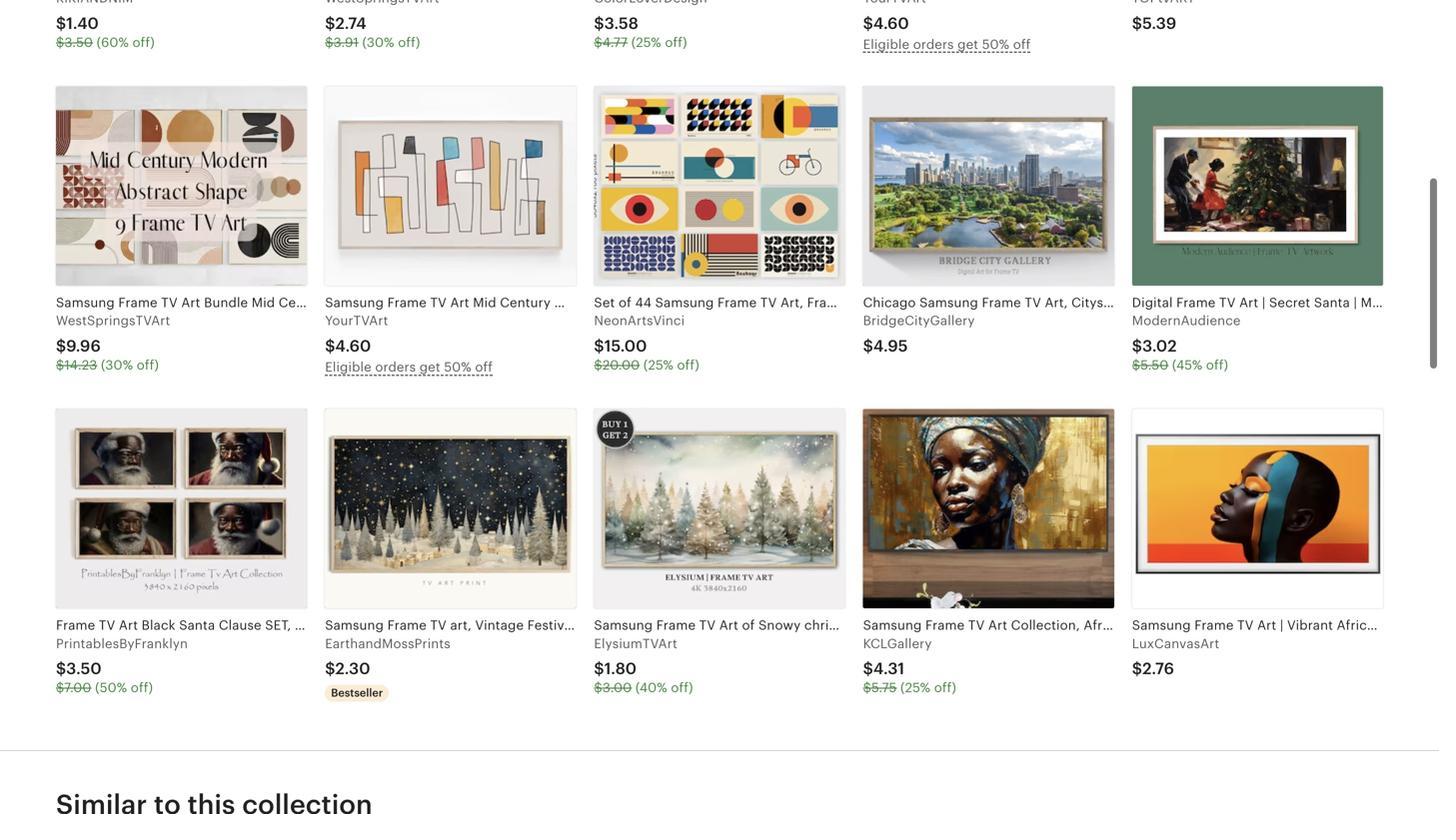 Task type: describe. For each thing, give the bounding box(es) containing it.
luxcanvasart $ 2.76
[[1132, 636, 1219, 678]]

(50%
[[95, 681, 127, 696]]

(45%
[[1172, 358, 1202, 373]]

orders inside yourtvart $ 4.60 eligible orders get 50% off
[[375, 360, 416, 375]]

get inside $ 4.60 eligible orders get 50% off
[[957, 37, 978, 52]]

off) inside $ 3.58 $ 4.77 (25% off)
[[665, 35, 687, 50]]

2.74
[[335, 14, 366, 32]]

14.23
[[64, 358, 97, 373]]

$ 5.39
[[1132, 14, 1176, 32]]

4.77
[[602, 35, 628, 50]]

printablesbyfranklyn $ 3.50 $ 7.00 (50% off)
[[56, 636, 188, 696]]

1 vertical spatial eligible orders get 50% off button
[[325, 357, 576, 377]]

4.60 inside yourtvart $ 4.60 eligible orders get 50% off
[[335, 337, 371, 355]]

15.00
[[604, 337, 647, 355]]

9.96
[[66, 337, 101, 355]]

$ inside $ 4.60 eligible orders get 50% off
[[863, 14, 873, 32]]

off) for 15.00
[[677, 358, 699, 373]]

4.60 inside $ 4.60 eligible orders get 50% off
[[873, 14, 909, 32]]

3.91
[[333, 35, 359, 50]]

bridgecitygallery $ 4.95
[[863, 314, 975, 355]]

2.30
[[335, 660, 370, 678]]

3.58
[[604, 14, 638, 32]]

set of 44 samsung frame tv art, frame tv, bauhaus, art frame, wall art, geometric art for the frame tv, digital download, wall decor image
[[594, 87, 845, 286]]

off inside yourtvart $ 4.60 eligible orders get 50% off
[[475, 360, 493, 375]]

4.31
[[873, 660, 905, 678]]

off) for 1.80
[[671, 681, 693, 696]]

1.40
[[66, 14, 99, 32]]

off) for 3.02
[[1206, 358, 1228, 373]]

50% inside yourtvart $ 4.60 eligible orders get 50% off
[[444, 360, 471, 375]]

samsung frame tv art | vibrant african art | digital download painting | portrait image
[[1132, 409, 1383, 609]]

off inside $ 4.60 eligible orders get 50% off
[[1013, 37, 1031, 52]]

neonartsvinci
[[594, 314, 685, 329]]

5.39
[[1142, 14, 1176, 32]]

7.00
[[64, 681, 91, 696]]

chicago samsung frame tv art, cityscape, chicago il, lake michigan, urban landscape, frame tv art, instant download image
[[863, 87, 1114, 286]]

$ 3.58 $ 4.77 (25% off)
[[594, 14, 687, 50]]

50% inside $ 4.60 eligible orders get 50% off
[[982, 37, 1009, 52]]

earthandmossprints $ 2.30 bestseller
[[325, 636, 450, 700]]

(60%
[[97, 35, 129, 50]]

westspringstvart
[[56, 314, 170, 329]]

samsung frame tv art bundle mid century modern, abstract shapes, instant download, abstract tv art, tv wallpaper, neutral modern home décor image
[[56, 87, 307, 286]]

off) inside the $ 2.74 $ 3.91 (30% off)
[[398, 35, 420, 50]]

$ inside earthandmossprints $ 2.30 bestseller
[[325, 660, 335, 678]]

$ inside yourtvart $ 4.60 eligible orders get 50% off
[[325, 337, 335, 355]]

orders inside $ 4.60 eligible orders get 50% off
[[913, 37, 954, 52]]

elysiumtvart
[[594, 636, 677, 651]]

0 vertical spatial eligible orders get 50% off button
[[863, 34, 1114, 54]]

westspringstvart $ 9.96 $ 14.23 (30% off)
[[56, 314, 170, 373]]

5.75
[[871, 681, 897, 696]]

digital frame tv art | secret santa | modern audience | seasonal frame tv art, holiday frame artwork, children art, frame tv art, family image
[[1132, 87, 1383, 286]]



Task type: locate. For each thing, give the bounding box(es) containing it.
3.50 down 1.40
[[64, 35, 93, 50]]

eligible orders get 50% off button
[[863, 34, 1114, 54], [325, 357, 576, 377]]

$ inside bridgecitygallery $ 4.95
[[863, 337, 873, 355]]

2 vertical spatial (25%
[[900, 681, 930, 696]]

0 vertical spatial (25%
[[631, 35, 661, 50]]

bridgecitygallery
[[863, 314, 975, 329]]

(25% inside $ 3.58 $ 4.77 (25% off)
[[631, 35, 661, 50]]

1 vertical spatial get
[[419, 360, 440, 375]]

1 vertical spatial 50%
[[444, 360, 471, 375]]

0 horizontal spatial eligible
[[325, 360, 372, 375]]

$ inside luxcanvasart $ 2.76
[[1132, 660, 1142, 678]]

off) inside kclgallery $ 4.31 $ 5.75 (25% off)
[[934, 681, 956, 696]]

1 vertical spatial (30%
[[101, 358, 133, 373]]

3.50
[[64, 35, 93, 50], [66, 660, 102, 678]]

0 horizontal spatial eligible orders get 50% off button
[[325, 357, 576, 377]]

(25% for 4.31
[[900, 681, 930, 696]]

yourtvart
[[325, 314, 388, 329]]

(25% inside neonartsvinci $ 15.00 $ 20.00 (25% off)
[[643, 358, 673, 373]]

0 horizontal spatial get
[[419, 360, 440, 375]]

off) inside $ 1.40 $ 3.50 (60% off)
[[132, 35, 155, 50]]

(30% right 14.23
[[101, 358, 133, 373]]

off)
[[132, 35, 155, 50], [398, 35, 420, 50], [665, 35, 687, 50], [137, 358, 159, 373], [677, 358, 699, 373], [1206, 358, 1228, 373], [131, 681, 153, 696], [671, 681, 693, 696], [934, 681, 956, 696]]

get inside yourtvart $ 4.60 eligible orders get 50% off
[[419, 360, 440, 375]]

1 horizontal spatial eligible orders get 50% off button
[[863, 34, 1114, 54]]

0 vertical spatial off
[[1013, 37, 1031, 52]]

1 horizontal spatial orders
[[913, 37, 954, 52]]

eligible inside yourtvart $ 4.60 eligible orders get 50% off
[[325, 360, 372, 375]]

off) inside westspringstvart $ 9.96 $ 14.23 (30% off)
[[137, 358, 159, 373]]

off) for 9.96
[[137, 358, 159, 373]]

5.50
[[1140, 358, 1169, 373]]

$ 1.40 $ 3.50 (60% off)
[[56, 14, 155, 50]]

$ 4.60 eligible orders get 50% off
[[863, 14, 1031, 52]]

0 horizontal spatial off
[[475, 360, 493, 375]]

(30% inside westspringstvart $ 9.96 $ 14.23 (30% off)
[[101, 358, 133, 373]]

samsung frame tv art of snowy christmas forest | digital art | samsung tv art | instant download | ea73 image
[[594, 409, 845, 609]]

0 vertical spatial (30%
[[362, 35, 394, 50]]

0 vertical spatial 3.50
[[64, 35, 93, 50]]

off) right the 5.75
[[934, 681, 956, 696]]

(25% right the 5.75
[[900, 681, 930, 696]]

4.60
[[873, 14, 909, 32], [335, 337, 371, 355]]

1.80
[[604, 660, 637, 678]]

4.95
[[873, 337, 908, 355]]

0 vertical spatial eligible
[[863, 37, 910, 52]]

eligible inside $ 4.60 eligible orders get 50% off
[[863, 37, 910, 52]]

off) down "westspringstvart"
[[137, 358, 159, 373]]

(25% for 15.00
[[643, 358, 673, 373]]

(40%
[[635, 681, 667, 696]]

off) right (45%
[[1206, 358, 1228, 373]]

off) inside elysiumtvart $ 1.80 $ 3.00 (40% off)
[[671, 681, 693, 696]]

3.50 inside $ 1.40 $ 3.50 (60% off)
[[64, 35, 93, 50]]

modernaudience
[[1132, 314, 1241, 329]]

50%
[[982, 37, 1009, 52], [444, 360, 471, 375]]

1 vertical spatial 3.50
[[66, 660, 102, 678]]

0 vertical spatial 50%
[[982, 37, 1009, 52]]

neonartsvinci $ 15.00 $ 20.00 (25% off)
[[594, 314, 699, 373]]

1 horizontal spatial 50%
[[982, 37, 1009, 52]]

modernaudience $ 3.02 $ 5.50 (45% off)
[[1132, 314, 1241, 373]]

off) inside neonartsvinci $ 15.00 $ 20.00 (25% off)
[[677, 358, 699, 373]]

samsung frame tv art mid century modern, abstract scribble art for the frame tv, line drawing, contemporary art, digital download image
[[325, 87, 576, 286]]

(25% right 20.00
[[643, 358, 673, 373]]

samsung frame tv art collection, african queen digital art painting, instant download, tv wallpaper,digital download, art for frame tv image
[[863, 409, 1114, 609]]

3.50 inside printablesbyfranklyn $ 3.50 $ 7.00 (50% off)
[[66, 660, 102, 678]]

0 horizontal spatial orders
[[375, 360, 416, 375]]

0 vertical spatial orders
[[913, 37, 954, 52]]

get
[[957, 37, 978, 52], [419, 360, 440, 375]]

(30% right 3.91
[[362, 35, 394, 50]]

0 horizontal spatial 4.60
[[335, 337, 371, 355]]

(25%
[[631, 35, 661, 50], [643, 358, 673, 373], [900, 681, 930, 696]]

kclgallery
[[863, 636, 932, 651]]

$
[[56, 14, 66, 32], [325, 14, 335, 32], [594, 14, 604, 32], [863, 14, 873, 32], [1132, 14, 1142, 32], [56, 35, 64, 50], [325, 35, 333, 50], [594, 35, 602, 50], [56, 337, 66, 355], [325, 337, 335, 355], [594, 337, 604, 355], [863, 337, 873, 355], [1132, 337, 1142, 355], [56, 358, 64, 373], [594, 358, 602, 373], [1132, 358, 1140, 373], [56, 660, 66, 678], [325, 660, 335, 678], [594, 660, 604, 678], [863, 660, 873, 678], [1132, 660, 1142, 678], [56, 681, 64, 696], [594, 681, 602, 696], [863, 681, 871, 696]]

earthandmossprints
[[325, 636, 450, 651]]

orders
[[913, 37, 954, 52], [375, 360, 416, 375]]

printablesbyfranklyn
[[56, 636, 188, 651]]

elysiumtvart $ 1.80 $ 3.00 (40% off)
[[594, 636, 693, 696]]

bestseller
[[331, 687, 383, 700]]

off) right 3.91
[[398, 35, 420, 50]]

luxcanvasart
[[1132, 636, 1219, 651]]

0 horizontal spatial 50%
[[444, 360, 471, 375]]

off) right (40%
[[671, 681, 693, 696]]

1 horizontal spatial (30%
[[362, 35, 394, 50]]

yourtvart $ 4.60 eligible orders get 50% off
[[325, 314, 493, 375]]

1 horizontal spatial eligible
[[863, 37, 910, 52]]

samsung frame tv art, vintage festive christmas tree illustration, rustic, winter, snow, minimal, holiday, christmas, farmhouse image
[[325, 409, 576, 609]]

(25% inside kclgallery $ 4.31 $ 5.75 (25% off)
[[900, 681, 930, 696]]

0 vertical spatial get
[[957, 37, 978, 52]]

1 vertical spatial (25%
[[643, 358, 673, 373]]

off) right the 4.77
[[665, 35, 687, 50]]

$ 2.74 $ 3.91 (30% off)
[[325, 14, 420, 50]]

off) for 4.31
[[934, 681, 956, 696]]

(30% inside the $ 2.74 $ 3.91 (30% off)
[[362, 35, 394, 50]]

off) inside printablesbyfranklyn $ 3.50 $ 7.00 (50% off)
[[131, 681, 153, 696]]

eligible
[[863, 37, 910, 52], [325, 360, 372, 375]]

1 vertical spatial eligible
[[325, 360, 372, 375]]

1 vertical spatial orders
[[375, 360, 416, 375]]

kclgallery $ 4.31 $ 5.75 (25% off)
[[863, 636, 956, 696]]

1 vertical spatial off
[[475, 360, 493, 375]]

0 horizontal spatial (30%
[[101, 358, 133, 373]]

off) down neonartsvinci
[[677, 358, 699, 373]]

off) for 3.50
[[131, 681, 153, 696]]

20.00
[[602, 358, 640, 373]]

(25% right the 4.77
[[631, 35, 661, 50]]

off) right (60%
[[132, 35, 155, 50]]

1 vertical spatial 4.60
[[335, 337, 371, 355]]

(30%
[[362, 35, 394, 50], [101, 358, 133, 373]]

3.00
[[602, 681, 632, 696]]

3.02
[[1142, 337, 1177, 355]]

2.76
[[1142, 660, 1174, 678]]

1 horizontal spatial 4.60
[[873, 14, 909, 32]]

1 horizontal spatial get
[[957, 37, 978, 52]]

3.50 up 7.00
[[66, 660, 102, 678]]

1 horizontal spatial off
[[1013, 37, 1031, 52]]

frame tv art black santa clause set, black santa clause frame art bundle, christmas tv frame art, digital art for frame tv image
[[56, 409, 307, 609]]

off) right (50%
[[131, 681, 153, 696]]

off) inside modernaudience $ 3.02 $ 5.50 (45% off)
[[1206, 358, 1228, 373]]

0 vertical spatial 4.60
[[873, 14, 909, 32]]

off
[[1013, 37, 1031, 52], [475, 360, 493, 375]]



Task type: vqa. For each thing, say whether or not it's contained in the screenshot.
off) for 9.96
yes



